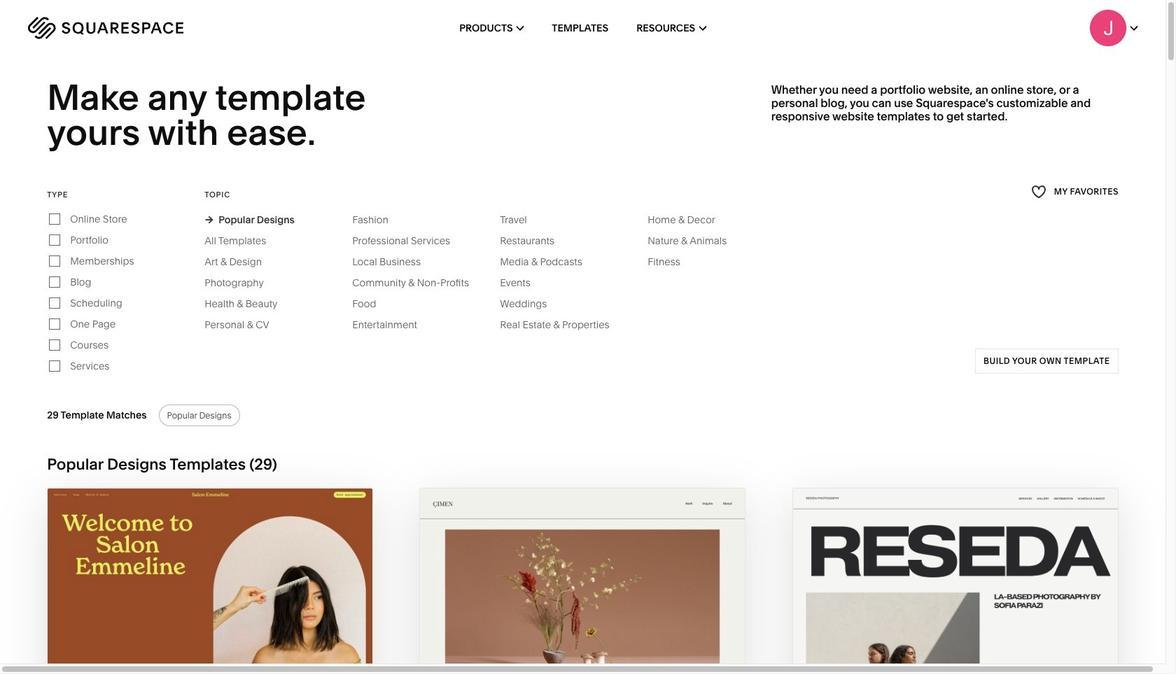 Task type: describe. For each thing, give the bounding box(es) containing it.
çimen image
[[420, 489, 745, 674]]

emmeline image
[[48, 489, 373, 674]]



Task type: vqa. For each thing, say whether or not it's contained in the screenshot.
Fitness link
no



Task type: locate. For each thing, give the bounding box(es) containing it.
reseda image
[[793, 489, 1118, 674]]



